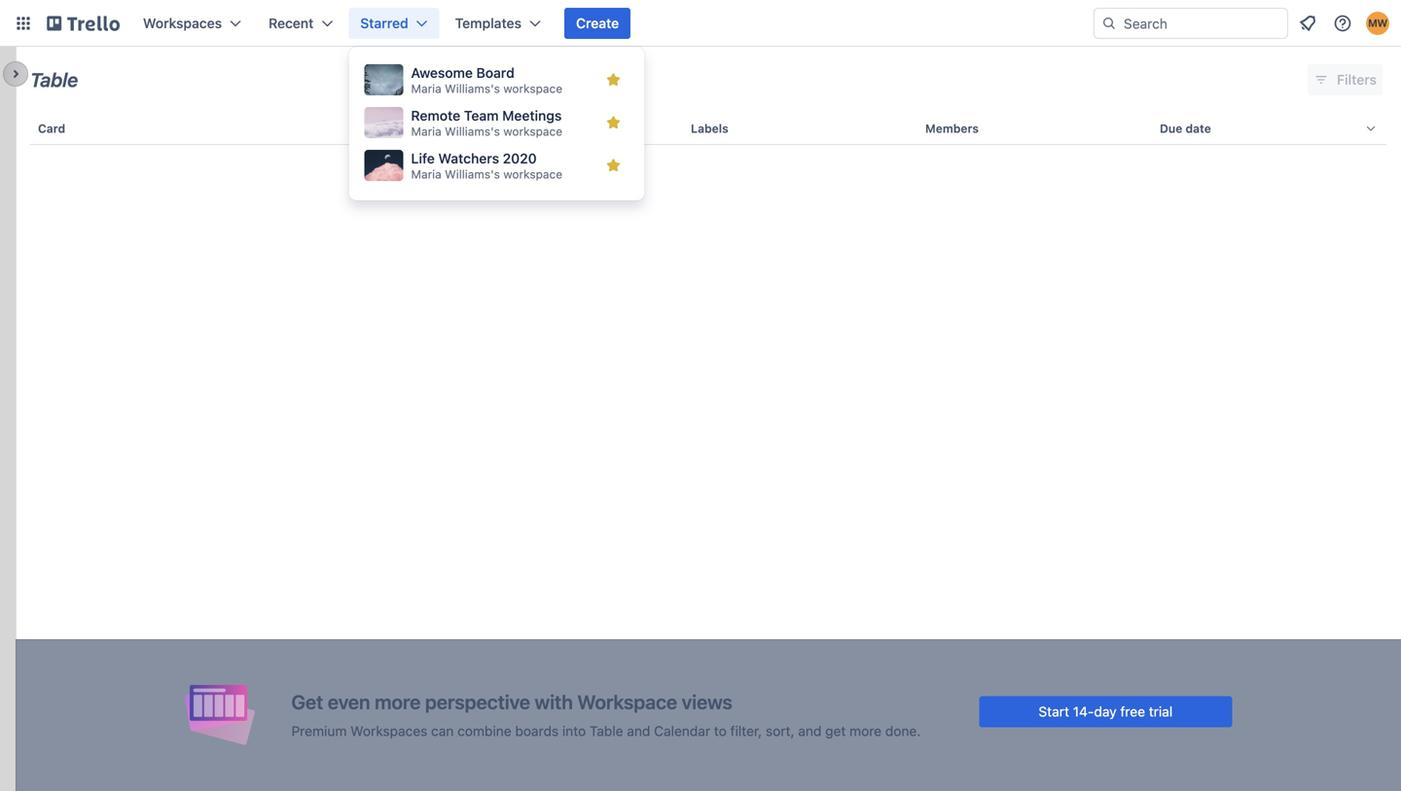 Task type: locate. For each thing, give the bounding box(es) containing it.
Search field
[[1117, 9, 1288, 38]]

1 starred icon image from the top
[[606, 72, 622, 88]]

1 and from the left
[[627, 723, 651, 739]]

0 vertical spatial workspaces
[[143, 15, 222, 31]]

0 vertical spatial more
[[375, 691, 421, 713]]

combine
[[458, 723, 512, 739]]

workspace for remote team meetings
[[504, 125, 563, 138]]

2 starred icon image from the top
[[606, 115, 622, 130]]

0 vertical spatial maria
[[411, 82, 442, 95]]

start 14-day free trial
[[1039, 704, 1173, 720]]

open information menu image
[[1334, 14, 1353, 33]]

more right even
[[375, 691, 421, 713]]

3 williams's from the top
[[445, 167, 500, 181]]

williams's inside awesome board maria williams's workspace
[[445, 82, 500, 95]]

starred icon image for awesome board
[[606, 72, 622, 88]]

meetings
[[502, 108, 562, 124]]

workspace
[[504, 82, 563, 95], [504, 125, 563, 138], [504, 167, 563, 181]]

more
[[375, 691, 421, 713], [850, 723, 882, 739]]

1 horizontal spatial and
[[799, 723, 822, 739]]

1 vertical spatial williams's
[[445, 125, 500, 138]]

members
[[926, 122, 979, 135]]

0 vertical spatial workspace
[[504, 82, 563, 95]]

workspace inside life watchers 2020 maria williams's workspace
[[504, 167, 563, 181]]

1 vertical spatial workspace
[[504, 125, 563, 138]]

1 vertical spatial starred icon image
[[606, 115, 622, 130]]

2 vertical spatial workspace
[[504, 167, 563, 181]]

workspace inside awesome board maria williams's workspace
[[504, 82, 563, 95]]

14-
[[1073, 704, 1095, 720]]

remote team meetings maria williams's workspace
[[411, 108, 563, 138]]

remote
[[411, 108, 461, 124]]

0 notifications image
[[1297, 12, 1320, 35]]

0 horizontal spatial workspaces
[[143, 15, 222, 31]]

maria down the awesome
[[411, 82, 442, 95]]

start
[[1039, 704, 1070, 720]]

table up card at the left top
[[30, 68, 78, 91]]

1 vertical spatial table
[[590, 723, 624, 739]]

0 horizontal spatial and
[[627, 723, 651, 739]]

get
[[292, 691, 323, 713]]

table right into
[[590, 723, 624, 739]]

1 maria from the top
[[411, 82, 442, 95]]

maria
[[411, 82, 442, 95], [411, 125, 442, 138], [411, 167, 442, 181]]

2 williams's from the top
[[445, 125, 500, 138]]

2 vertical spatial williams's
[[445, 167, 500, 181]]

labels
[[691, 122, 729, 135]]

starred icon image right meetings
[[606, 115, 622, 130]]

life watchers 2020 maria williams's workspace
[[411, 150, 563, 181]]

views
[[682, 691, 733, 713]]

and down 'workspace'
[[627, 723, 651, 739]]

0 vertical spatial williams's
[[445, 82, 500, 95]]

and left get
[[799, 723, 822, 739]]

1 horizontal spatial table
[[590, 723, 624, 739]]

1 vertical spatial workspaces
[[351, 723, 428, 739]]

williams's down board
[[445, 82, 500, 95]]

williams's inside life watchers 2020 maria williams's workspace
[[445, 167, 500, 181]]

williams's for team
[[445, 125, 500, 138]]

williams's
[[445, 82, 500, 95], [445, 125, 500, 138], [445, 167, 500, 181]]

williams's for watchers
[[445, 167, 500, 181]]

workspaces
[[143, 15, 222, 31], [351, 723, 428, 739]]

2 vertical spatial starred icon image
[[606, 158, 622, 173]]

workspace down 2020
[[504, 167, 563, 181]]

awesome board maria williams's workspace
[[411, 65, 563, 95]]

workspace down meetings
[[504, 125, 563, 138]]

back to home image
[[47, 8, 120, 39]]

starred icon image down create button
[[606, 72, 622, 88]]

maria inside remote team meetings maria williams's workspace
[[411, 125, 442, 138]]

workspace up meetings
[[504, 82, 563, 95]]

3 starred icon image from the top
[[606, 158, 622, 173]]

1 williams's from the top
[[445, 82, 500, 95]]

maria inside life watchers 2020 maria williams's workspace
[[411, 167, 442, 181]]

and
[[627, 723, 651, 739], [799, 723, 822, 739]]

team
[[464, 108, 499, 124]]

maria down remote
[[411, 125, 442, 138]]

0 horizontal spatial table
[[30, 68, 78, 91]]

board
[[477, 65, 515, 81]]

table
[[16, 105, 1402, 791]]

row
[[30, 105, 1387, 152]]

1 horizontal spatial more
[[850, 723, 882, 739]]

recent
[[269, 15, 314, 31]]

labels button
[[683, 105, 918, 152]]

starred icon image
[[606, 72, 622, 88], [606, 115, 622, 130], [606, 158, 622, 173]]

maria down life
[[411, 167, 442, 181]]

workspace inside remote team meetings maria williams's workspace
[[504, 125, 563, 138]]

3 maria from the top
[[411, 167, 442, 181]]

starred icon image down the list button
[[606, 158, 622, 173]]

williams's inside remote team meetings maria williams's workspace
[[445, 125, 500, 138]]

0 vertical spatial starred icon image
[[606, 72, 622, 88]]

templates
[[455, 15, 522, 31]]

search image
[[1102, 16, 1117, 31]]

table
[[30, 68, 78, 91], [590, 723, 624, 739]]

2 maria from the top
[[411, 125, 442, 138]]

starred button
[[349, 8, 440, 39]]

with
[[535, 691, 573, 713]]

williams's down watchers
[[445, 167, 500, 181]]

calendar
[[654, 723, 711, 739]]

3 workspace from the top
[[504, 167, 563, 181]]

starred icon image for remote team meetings
[[606, 115, 622, 130]]

2 workspace from the top
[[504, 125, 563, 138]]

1 workspace from the top
[[504, 82, 563, 95]]

into
[[563, 723, 586, 739]]

2 vertical spatial maria
[[411, 167, 442, 181]]

more right get
[[850, 723, 882, 739]]

1 horizontal spatial workspaces
[[351, 723, 428, 739]]

williams's down team
[[445, 125, 500, 138]]

1 vertical spatial maria
[[411, 125, 442, 138]]

workspace
[[578, 691, 678, 713]]

even
[[328, 691, 370, 713]]

0 horizontal spatial more
[[375, 691, 421, 713]]



Task type: vqa. For each thing, say whether or not it's contained in the screenshot.
Meeting
no



Task type: describe. For each thing, give the bounding box(es) containing it.
day
[[1095, 704, 1117, 720]]

primary element
[[0, 0, 1402, 47]]

Table text field
[[30, 61, 78, 98]]

awesome
[[411, 65, 473, 81]]

due date
[[1160, 122, 1212, 135]]

perspective
[[425, 691, 530, 713]]

maria for remote
[[411, 125, 442, 138]]

create button
[[565, 8, 631, 39]]

workspace for life watchers 2020
[[504, 167, 563, 181]]

trial
[[1149, 704, 1173, 720]]

free
[[1121, 704, 1146, 720]]

1 vertical spatial more
[[850, 723, 882, 739]]

0 vertical spatial table
[[30, 68, 78, 91]]

switch to… image
[[14, 14, 33, 33]]

list button
[[449, 105, 683, 152]]

start 14-day free trial link
[[980, 696, 1233, 728]]

filters
[[1338, 72, 1377, 88]]

2 and from the left
[[799, 723, 822, 739]]

life
[[411, 150, 435, 166]]

members button
[[918, 105, 1153, 152]]

to
[[714, 723, 727, 739]]

workspaces button
[[131, 8, 253, 39]]

maria for life
[[411, 167, 442, 181]]

card button
[[30, 105, 449, 152]]

starred
[[360, 15, 409, 31]]

templates button
[[444, 8, 553, 39]]

maria inside awesome board maria williams's workspace
[[411, 82, 442, 95]]

table containing card
[[16, 105, 1402, 791]]

filter,
[[731, 723, 762, 739]]

premium
[[292, 723, 347, 739]]

create
[[576, 15, 619, 31]]

get
[[826, 723, 846, 739]]

maria williams (mariawilliams94) image
[[1367, 12, 1390, 35]]

watchers
[[438, 150, 499, 166]]

filters button
[[1308, 64, 1383, 95]]

row containing card
[[30, 105, 1387, 152]]

workspaces inside workspaces popup button
[[143, 15, 222, 31]]

recent button
[[257, 8, 345, 39]]

get even more perspective with workspace views premium workspaces can combine boards into table and calendar to filter, sort, and get more done.
[[292, 691, 921, 739]]

workspaces inside the get even more perspective with workspace views premium workspaces can combine boards into table and calendar to filter, sort, and get more done.
[[351, 723, 428, 739]]

list
[[457, 122, 478, 135]]

due date button
[[1153, 105, 1387, 152]]

done.
[[886, 723, 921, 739]]

starred icon image for life watchers 2020
[[606, 158, 622, 173]]

2020
[[503, 150, 537, 166]]

table inside the get even more perspective with workspace views premium workspaces can combine boards into table and calendar to filter, sort, and get more done.
[[590, 723, 624, 739]]

can
[[431, 723, 454, 739]]

due
[[1160, 122, 1183, 135]]

card
[[38, 122, 65, 135]]

sort,
[[766, 723, 795, 739]]

date
[[1186, 122, 1212, 135]]

boards
[[515, 723, 559, 739]]



